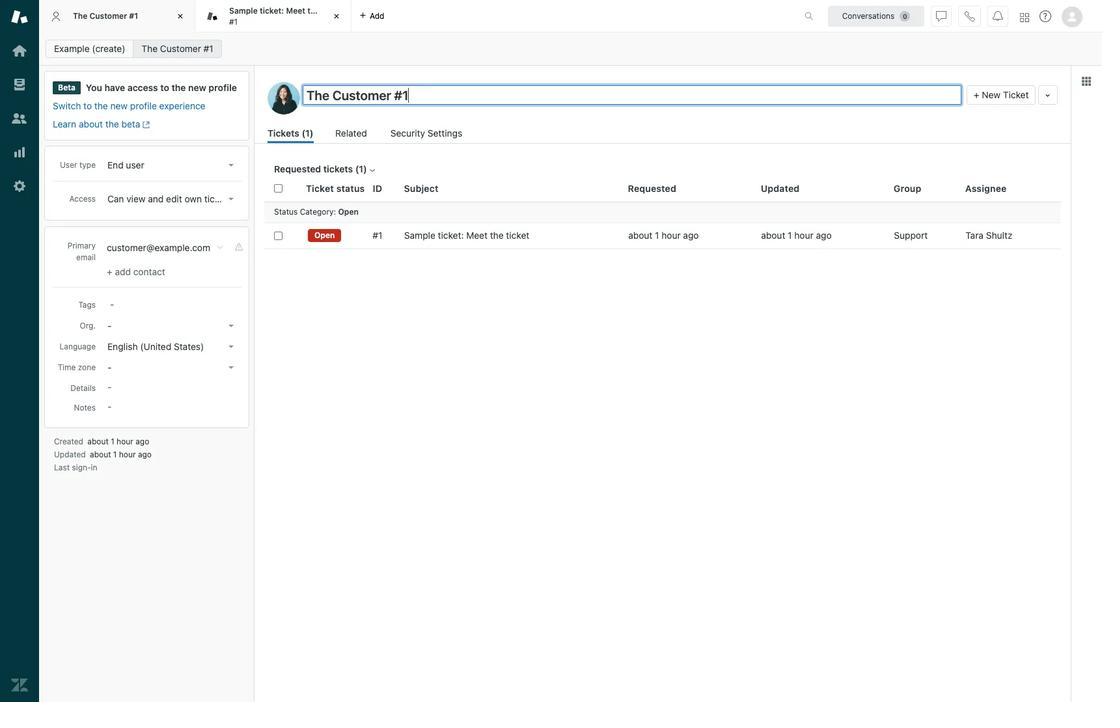Task type: describe. For each thing, give the bounding box(es) containing it.
group
[[894, 183, 922, 194]]

0 vertical spatial to
[[160, 82, 169, 93]]

- for time zone
[[107, 362, 112, 373]]

sign-
[[72, 463, 91, 473]]

sample ticket: meet the ticket link
[[404, 230, 530, 242]]

:
[[334, 207, 336, 217]]

time
[[58, 363, 76, 373]]

- button for time zone
[[104, 359, 239, 377]]

can
[[107, 194, 124, 205]]

main element
[[0, 0, 39, 703]]

1 vertical spatial (1)
[[355, 163, 367, 175]]

email
[[76, 253, 96, 263]]

the inside grid
[[490, 230, 504, 241]]

learn about the beta link
[[53, 119, 150, 130]]

english (united states) button
[[104, 338, 239, 356]]

support
[[894, 230, 928, 241]]

grid containing ticket status
[[255, 176, 1071, 703]]

sample for sample ticket: meet the ticket
[[404, 230, 436, 241]]

sample for sample ticket: meet the ticket #1
[[229, 6, 258, 16]]

0 vertical spatial (1)
[[302, 128, 314, 139]]

shultz
[[986, 230, 1013, 241]]

close image
[[330, 10, 343, 23]]

(opens in a new tab) image
[[140, 121, 150, 129]]

0 horizontal spatial open
[[315, 231, 335, 240]]

tickets (1) link
[[268, 126, 314, 143]]

access
[[128, 82, 158, 93]]

(create)
[[92, 43, 125, 54]]

the customer #1 inside tab
[[73, 11, 138, 21]]

status
[[274, 207, 298, 217]]

switch to the new profile experience
[[53, 100, 205, 112]]

security settings link
[[391, 126, 466, 143]]

- for org.
[[107, 321, 112, 332]]

related link
[[335, 126, 369, 143]]

can view and edit own tickets only button
[[104, 190, 252, 209]]

- button for org.
[[104, 317, 239, 336]]

status
[[337, 183, 365, 194]]

the inside secondary element
[[142, 43, 158, 54]]

customer inside tab
[[90, 11, 127, 21]]

security
[[391, 128, 425, 139]]

ticket inside grid
[[306, 183, 334, 194]]

updated inside created about 1 hour ago updated about 1 hour ago last sign-in
[[54, 450, 86, 460]]

experience
[[159, 100, 205, 112]]

admin image
[[11, 178, 28, 195]]

id
[[373, 183, 382, 194]]

switch to the new profile experience link
[[53, 100, 237, 113]]

+ for + new ticket
[[974, 89, 980, 100]]

add button
[[352, 0, 392, 32]]

arrow down image for and
[[229, 198, 234, 201]]

zendesk image
[[11, 677, 28, 694]]

created
[[54, 437, 83, 447]]

#1 inside sample ticket: meet the ticket #1
[[229, 17, 238, 26]]

0 horizontal spatial profile
[[130, 100, 157, 112]]

arrow down image for end user
[[229, 164, 234, 167]]

1 vertical spatial to
[[83, 100, 92, 112]]

user type
[[60, 160, 96, 170]]

#1 inside grid
[[373, 230, 383, 241]]

arrow down image for -
[[229, 367, 234, 369]]

conversations
[[842, 11, 895, 21]]

assignee
[[966, 183, 1007, 194]]

english (united states)
[[107, 341, 204, 352]]

learn about the beta
[[53, 119, 140, 130]]

states)
[[174, 341, 204, 352]]

+ add contact
[[107, 267, 165, 278]]

details
[[70, 384, 96, 393]]

add inside popup button
[[370, 11, 385, 21]]

example (create) button
[[46, 40, 134, 58]]

related
[[335, 128, 367, 139]]

1 horizontal spatial new
[[188, 82, 206, 93]]

view
[[126, 194, 146, 205]]

zendesk products image
[[1020, 13, 1030, 22]]

meet for sample ticket: meet the ticket
[[466, 230, 488, 241]]

access
[[69, 194, 96, 204]]

tara shultz
[[966, 230, 1013, 241]]

- field
[[105, 297, 239, 311]]

english
[[107, 341, 138, 352]]

1 horizontal spatial open
[[338, 207, 359, 217]]

you
[[86, 82, 102, 93]]

learn
[[53, 119, 76, 130]]

user
[[60, 160, 77, 170]]

new
[[982, 89, 1001, 100]]

end user button
[[104, 156, 239, 175]]

2 about 1 hour ago from the left
[[761, 230, 832, 241]]

get help image
[[1040, 10, 1052, 22]]

requested for requested
[[628, 183, 677, 194]]

ticket: for sample ticket: meet the ticket #1
[[260, 6, 284, 16]]

the inside sample ticket: meet the ticket #1
[[308, 6, 320, 16]]

the inside tab
[[73, 11, 87, 21]]

tickets (1)
[[268, 128, 314, 139]]

only
[[235, 194, 252, 205]]

apps image
[[1082, 76, 1092, 87]]



Task type: vqa. For each thing, say whether or not it's contained in the screenshot.
the to
yes



Task type: locate. For each thing, give the bounding box(es) containing it.
0 horizontal spatial add
[[115, 267, 131, 278]]

to right access on the left top of the page
[[160, 82, 169, 93]]

the
[[73, 11, 87, 21], [142, 43, 158, 54]]

sample
[[229, 6, 258, 16], [404, 230, 436, 241]]

0 horizontal spatial tickets
[[204, 194, 232, 205]]

reporting image
[[11, 144, 28, 161]]

own
[[185, 194, 202, 205]]

(1)
[[302, 128, 314, 139], [355, 163, 367, 175]]

0 horizontal spatial ticket
[[322, 6, 344, 16]]

updated inside grid
[[761, 183, 800, 194]]

notes
[[74, 403, 96, 413]]

arrow down image left only
[[229, 198, 234, 201]]

end user
[[107, 160, 144, 171]]

ticket status
[[306, 183, 365, 194]]

button displays agent's chat status as invisible. image
[[936, 11, 947, 21]]

conversations button
[[828, 6, 925, 26]]

1 vertical spatial ticket
[[306, 183, 334, 194]]

new down have
[[110, 100, 128, 112]]

1 vertical spatial customer
[[160, 43, 201, 54]]

tags
[[78, 300, 96, 310]]

1 vertical spatial tickets
[[204, 194, 232, 205]]

1 vertical spatial ticket
[[506, 230, 530, 241]]

(united
[[140, 341, 171, 352]]

add
[[370, 11, 385, 21], [115, 267, 131, 278]]

1 horizontal spatial ticket:
[[438, 230, 464, 241]]

arrow down image inside english (united states) button
[[229, 346, 234, 349]]

ticket: left close image on the top left of page
[[260, 6, 284, 16]]

1 horizontal spatial sample
[[404, 230, 436, 241]]

1 vertical spatial -
[[107, 362, 112, 373]]

+ new ticket
[[974, 89, 1029, 100]]

1 horizontal spatial ticket
[[1003, 89, 1029, 100]]

1 vertical spatial +
[[107, 267, 112, 278]]

0 vertical spatial new
[[188, 82, 206, 93]]

status category : open
[[274, 207, 359, 217]]

0 vertical spatial ticket:
[[260, 6, 284, 16]]

1 vertical spatial open
[[315, 231, 335, 240]]

contact
[[133, 267, 165, 278]]

0 horizontal spatial (1)
[[302, 128, 314, 139]]

category
[[300, 207, 334, 217]]

add right close image on the top left of page
[[370, 11, 385, 21]]

0 horizontal spatial meet
[[286, 6, 305, 16]]

tab containing sample ticket: meet the ticket
[[195, 0, 352, 33]]

sample inside sample ticket: meet the ticket #1
[[229, 6, 258, 16]]

get started image
[[11, 42, 28, 59]]

beta
[[58, 83, 75, 93]]

ticket: inside sample ticket: meet the ticket #1
[[260, 6, 284, 16]]

#1 up you have access to the new profile
[[204, 43, 213, 54]]

arrow down image for states)
[[229, 346, 234, 349]]

2 vertical spatial arrow down image
[[229, 346, 234, 349]]

sample right close icon
[[229, 6, 258, 16]]

- right org.
[[107, 321, 112, 332]]

ticket for sample ticket: meet the ticket #1
[[322, 6, 344, 16]]

1 horizontal spatial customer
[[160, 43, 201, 54]]

0 vertical spatial meet
[[286, 6, 305, 16]]

2 arrow down image from the top
[[229, 367, 234, 369]]

add left contact at the top of the page
[[115, 267, 131, 278]]

customer down close icon
[[160, 43, 201, 54]]

1 vertical spatial the
[[142, 43, 158, 54]]

0 vertical spatial ticket
[[322, 6, 344, 16]]

0 horizontal spatial about 1 hour ago
[[629, 230, 699, 241]]

ticket inside sample ticket: meet the ticket #1
[[322, 6, 344, 16]]

tickets
[[323, 163, 353, 175], [204, 194, 232, 205]]

0 vertical spatial customer
[[90, 11, 127, 21]]

1 horizontal spatial the
[[142, 43, 158, 54]]

1 about 1 hour ago from the left
[[629, 230, 699, 241]]

sample down subject
[[404, 230, 436, 241]]

requested tickets (1)
[[274, 163, 367, 175]]

primary
[[67, 241, 96, 251]]

the customer #1 inside secondary element
[[142, 43, 213, 54]]

1 horizontal spatial about 1 hour ago
[[761, 230, 832, 241]]

customer@example.com
[[107, 242, 210, 253]]

2 arrow down image from the top
[[229, 325, 234, 328]]

time zone
[[58, 363, 96, 373]]

tickets up ticket status
[[323, 163, 353, 175]]

3 arrow down image from the top
[[229, 346, 234, 349]]

type
[[79, 160, 96, 170]]

0 horizontal spatial updated
[[54, 450, 86, 460]]

ticket: down subject
[[438, 230, 464, 241]]

have
[[104, 82, 125, 93]]

0 horizontal spatial the
[[73, 11, 87, 21]]

the customer #1
[[73, 11, 138, 21], [142, 43, 213, 54]]

arrow down image up can view and edit own tickets only
[[229, 164, 234, 167]]

0 vertical spatial -
[[107, 321, 112, 332]]

0 horizontal spatial customer
[[90, 11, 127, 21]]

0 horizontal spatial ticket:
[[260, 6, 284, 16]]

to down you at the top of the page
[[83, 100, 92, 112]]

meet for sample ticket: meet the ticket #1
[[286, 6, 305, 16]]

None checkbox
[[274, 231, 283, 240]]

0 horizontal spatial +
[[107, 267, 112, 278]]

last
[[54, 463, 70, 473]]

1 vertical spatial profile
[[130, 100, 157, 112]]

arrow down image inside - button
[[229, 325, 234, 328]]

1 horizontal spatial profile
[[209, 82, 237, 93]]

#1 right close icon
[[229, 17, 238, 26]]

arrow down image
[[229, 198, 234, 201], [229, 325, 234, 328], [229, 346, 234, 349]]

0 horizontal spatial to
[[83, 100, 92, 112]]

+ left new
[[974, 89, 980, 100]]

requested for requested tickets (1)
[[274, 163, 321, 175]]

zone
[[78, 363, 96, 373]]

1 vertical spatial sample
[[404, 230, 436, 241]]

primary email
[[67, 241, 96, 263]]

2 - from the top
[[107, 362, 112, 373]]

1 vertical spatial add
[[115, 267, 131, 278]]

example
[[54, 43, 90, 54]]

secondary element
[[39, 36, 1102, 62]]

ticket inside button
[[1003, 89, 1029, 100]]

1 arrow down image from the top
[[229, 198, 234, 201]]

user
[[126, 160, 144, 171]]

requested
[[274, 163, 321, 175], [628, 183, 677, 194]]

customer
[[90, 11, 127, 21], [160, 43, 201, 54]]

1 horizontal spatial the customer #1
[[142, 43, 213, 54]]

ticket down the requested tickets (1)
[[306, 183, 334, 194]]

the customer #1 down close icon
[[142, 43, 213, 54]]

- right the zone
[[107, 362, 112, 373]]

the up access on the left top of the page
[[142, 43, 158, 54]]

beta
[[121, 119, 140, 130]]

1 vertical spatial - button
[[104, 359, 239, 377]]

0 vertical spatial updated
[[761, 183, 800, 194]]

1 horizontal spatial tickets
[[323, 163, 353, 175]]

1 vertical spatial new
[[110, 100, 128, 112]]

to
[[160, 82, 169, 93], [83, 100, 92, 112]]

ago
[[683, 230, 699, 241], [816, 230, 832, 241], [136, 437, 149, 447], [138, 450, 152, 460]]

ticket right new
[[1003, 89, 1029, 100]]

tabs tab list
[[39, 0, 791, 33]]

0 horizontal spatial requested
[[274, 163, 321, 175]]

end
[[107, 160, 124, 171]]

Select All Tickets checkbox
[[274, 184, 283, 193]]

0 vertical spatial ticket
[[1003, 89, 1029, 100]]

+ for + add contact
[[107, 267, 112, 278]]

0 vertical spatial arrow down image
[[229, 164, 234, 167]]

ticket for sample ticket: meet the ticket
[[506, 230, 530, 241]]

ticket inside grid
[[506, 230, 530, 241]]

customers image
[[11, 110, 28, 127]]

arrow down image inside can view and edit own tickets only 'button'
[[229, 198, 234, 201]]

about
[[79, 119, 103, 130], [629, 230, 653, 241], [761, 230, 786, 241], [87, 437, 109, 447], [90, 450, 111, 460]]

1 horizontal spatial ticket
[[506, 230, 530, 241]]

#1 left close icon
[[129, 11, 138, 21]]

0 vertical spatial sample
[[229, 6, 258, 16]]

-
[[107, 321, 112, 332], [107, 362, 112, 373]]

you have access to the new profile
[[86, 82, 237, 93]]

profile down access on the left top of the page
[[130, 100, 157, 112]]

1 horizontal spatial updated
[[761, 183, 800, 194]]

close image
[[174, 10, 187, 23]]

arrow down image right states)
[[229, 346, 234, 349]]

#1 down id
[[373, 230, 383, 241]]

1 vertical spatial ticket:
[[438, 230, 464, 241]]

open
[[338, 207, 359, 217], [315, 231, 335, 240]]

1 horizontal spatial (1)
[[355, 163, 367, 175]]

+
[[974, 89, 980, 100], [107, 267, 112, 278]]

0 vertical spatial the customer #1
[[73, 11, 138, 21]]

1 - button from the top
[[104, 317, 239, 336]]

1 vertical spatial requested
[[628, 183, 677, 194]]

the customer #1 link
[[133, 40, 222, 58]]

meet inside grid
[[466, 230, 488, 241]]

0 horizontal spatial sample
[[229, 6, 258, 16]]

about 1 hour ago
[[629, 230, 699, 241], [761, 230, 832, 241]]

0 vertical spatial requested
[[274, 163, 321, 175]]

views image
[[11, 76, 28, 93]]

#1 inside secondary element
[[204, 43, 213, 54]]

arrow down image inside end user button
[[229, 164, 234, 167]]

- button up english (united states) button
[[104, 317, 239, 336]]

ticket
[[1003, 89, 1029, 100], [306, 183, 334, 194]]

1 vertical spatial updated
[[54, 450, 86, 460]]

1 - from the top
[[107, 321, 112, 332]]

1 vertical spatial the customer #1
[[142, 43, 213, 54]]

new up experience
[[188, 82, 206, 93]]

profile down the customer #1 link
[[209, 82, 237, 93]]

0 vertical spatial - button
[[104, 317, 239, 336]]

customer up (create)
[[90, 11, 127, 21]]

0 vertical spatial tickets
[[323, 163, 353, 175]]

open right :
[[338, 207, 359, 217]]

sample inside grid
[[404, 230, 436, 241]]

tickets
[[268, 128, 299, 139]]

sample ticket: meet the ticket #1
[[229, 6, 344, 26]]

example (create)
[[54, 43, 125, 54]]

arrow down image down - field
[[229, 325, 234, 328]]

0 horizontal spatial new
[[110, 100, 128, 112]]

1 horizontal spatial add
[[370, 11, 385, 21]]

updated
[[761, 183, 800, 194], [54, 450, 86, 460]]

subject
[[404, 183, 439, 194]]

arrow down image
[[229, 164, 234, 167], [229, 367, 234, 369]]

org.
[[80, 321, 96, 331]]

1 vertical spatial arrow down image
[[229, 325, 234, 328]]

0 horizontal spatial the customer #1
[[73, 11, 138, 21]]

None text field
[[303, 85, 962, 105]]

0 vertical spatial add
[[370, 11, 385, 21]]

profile
[[209, 82, 237, 93], [130, 100, 157, 112]]

the customer #1 tab
[[39, 0, 195, 33]]

+ left contact at the top of the page
[[107, 267, 112, 278]]

- button
[[104, 317, 239, 336], [104, 359, 239, 377]]

and
[[148, 194, 164, 205]]

1 horizontal spatial meet
[[466, 230, 488, 241]]

#1
[[129, 11, 138, 21], [229, 17, 238, 26], [204, 43, 213, 54], [373, 230, 383, 241]]

zendesk support image
[[11, 8, 28, 25]]

tara
[[966, 230, 984, 241]]

sample ticket: meet the ticket
[[404, 230, 530, 241]]

meet inside sample ticket: meet the ticket #1
[[286, 6, 305, 16]]

customer inside secondary element
[[160, 43, 201, 54]]

tab
[[195, 0, 352, 33]]

1 vertical spatial meet
[[466, 230, 488, 241]]

created about 1 hour ago updated about 1 hour ago last sign-in
[[54, 437, 152, 473]]

1 arrow down image from the top
[[229, 164, 234, 167]]

2 - button from the top
[[104, 359, 239, 377]]

(1) right tickets
[[302, 128, 314, 139]]

1 horizontal spatial requested
[[628, 183, 677, 194]]

1
[[655, 230, 659, 241], [788, 230, 792, 241], [111, 437, 114, 447], [113, 450, 117, 460]]

edit
[[166, 194, 182, 205]]

settings
[[428, 128, 462, 139]]

grid
[[255, 176, 1071, 703]]

can view and edit own tickets only
[[107, 194, 252, 205]]

- button down english (united states) button
[[104, 359, 239, 377]]

in
[[91, 463, 97, 473]]

tickets right own
[[204, 194, 232, 205]]

0 vertical spatial open
[[338, 207, 359, 217]]

0 vertical spatial arrow down image
[[229, 198, 234, 201]]

1 vertical spatial arrow down image
[[229, 367, 234, 369]]

+ new ticket button
[[967, 85, 1036, 105]]

tickets inside 'button'
[[204, 194, 232, 205]]

arrow down image down english (united states) button
[[229, 367, 234, 369]]

ticket
[[322, 6, 344, 16], [506, 230, 530, 241]]

notifications image
[[993, 11, 1003, 21]]

(1) up status
[[355, 163, 367, 175]]

0 horizontal spatial ticket
[[306, 183, 334, 194]]

open down category
[[315, 231, 335, 240]]

switch
[[53, 100, 81, 112]]

1 horizontal spatial +
[[974, 89, 980, 100]]

language
[[60, 342, 96, 352]]

0 vertical spatial profile
[[209, 82, 237, 93]]

security settings
[[391, 128, 462, 139]]

the up example
[[73, 11, 87, 21]]

1 horizontal spatial to
[[160, 82, 169, 93]]

0 vertical spatial the
[[73, 11, 87, 21]]

the customer #1 up (create)
[[73, 11, 138, 21]]

0 vertical spatial +
[[974, 89, 980, 100]]

ticket: for sample ticket: meet the ticket
[[438, 230, 464, 241]]

+ inside button
[[974, 89, 980, 100]]



